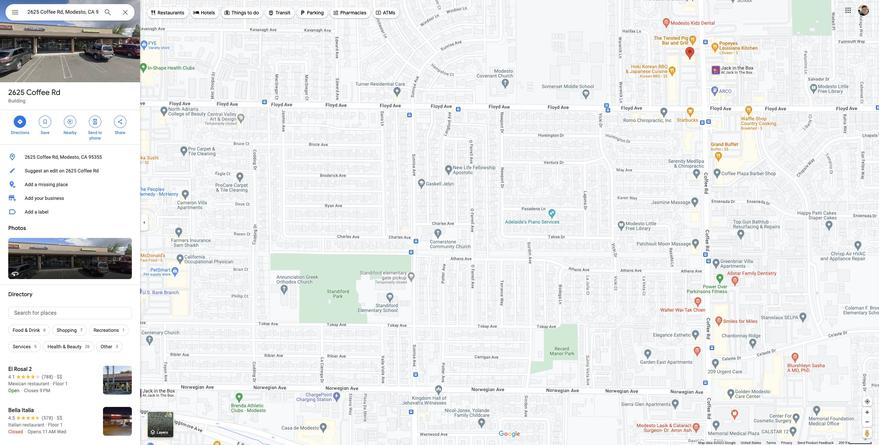Task type: describe. For each thing, give the bounding box(es) containing it.
1 inside the recreations 1
[[122, 328, 125, 333]]

add a missing place button
[[0, 178, 140, 192]]

closes
[[24, 388, 38, 394]]

7
[[80, 328, 83, 333]]

& for beauty
[[63, 344, 66, 350]]

parking
[[307, 10, 324, 16]]

200 ft button
[[839, 442, 872, 445]]

services 5
[[13, 344, 37, 350]]

26
[[85, 345, 90, 350]]

 restaurants
[[150, 9, 184, 16]]

send for send to phone
[[88, 131, 97, 135]]

hotels
[[201, 10, 215, 16]]

5
[[34, 345, 37, 350]]


[[300, 9, 306, 16]]

rd inside button
[[93, 168, 99, 174]]

add a missing place
[[25, 182, 68, 188]]

bella italia
[[8, 408, 34, 415]]

· inside italian restaurant · floor 1 closed ⋅ opens 11 am wed
[[46, 423, 47, 428]]

 transit
[[268, 9, 291, 16]]

a for missing
[[34, 182, 37, 188]]

beauty
[[67, 344, 82, 350]]

200 ft
[[839, 442, 848, 445]]

phone
[[89, 136, 101, 141]]

a for label
[[34, 209, 37, 215]]

directory
[[8, 292, 32, 298]]

4.1 stars 788 reviews image
[[8, 374, 53, 381]]

add for add a label
[[25, 209, 33, 215]]

photos
[[8, 225, 26, 232]]

italia
[[22, 408, 34, 415]]

business
[[45, 196, 64, 201]]

edit
[[50, 168, 58, 174]]

other 3
[[101, 344, 118, 350]]

2625 Coffee Rd, Modesto, CA 95355 field
[[5, 4, 135, 21]]

⋅ for italia
[[24, 430, 26, 435]]

coffee for rd,
[[37, 155, 51, 160]]

recreations 1
[[94, 328, 125, 333]]

feedback
[[819, 442, 834, 445]]

terms button
[[766, 441, 776, 446]]

floor for el rosal 2
[[53, 382, 64, 387]]

on
[[59, 168, 64, 174]]

4.5 stars 578 reviews image
[[8, 415, 53, 422]]


[[92, 118, 98, 126]]

zoom in image
[[865, 410, 870, 416]]

2625 coffee rd, modesto, ca 95355 button
[[0, 150, 140, 164]]

health & beauty 26
[[48, 344, 90, 350]]

price: moderate image
[[57, 375, 62, 380]]

 atms
[[375, 9, 395, 16]]

2625 coffee rd main content
[[0, 0, 140, 446]]

open
[[8, 388, 19, 394]]

actions for 2625 coffee rd region
[[0, 110, 140, 145]]

to inside the  things to do
[[247, 10, 252, 16]]

add a label button
[[0, 205, 140, 219]]

 hotels
[[193, 9, 215, 16]]

(788)
[[42, 375, 53, 380]]

states
[[752, 442, 761, 445]]

ft
[[845, 442, 848, 445]]

privacy
[[781, 442, 792, 445]]

2625 for rd
[[8, 88, 25, 98]]

google
[[725, 442, 736, 445]]

directions
[[11, 131, 29, 135]]

1 for el rosal 2
[[65, 382, 68, 387]]

united states
[[741, 442, 761, 445]]

missing
[[38, 182, 55, 188]]

send for send product feedback
[[798, 442, 805, 445]]

other
[[101, 344, 112, 350]]

(578)
[[42, 416, 53, 421]]

6
[[43, 328, 46, 333]]

restaurant for el rosal 2
[[28, 382, 49, 387]]

data
[[706, 442, 713, 445]]

none field inside 2625 coffee rd, modesto, ca 95355 field
[[27, 8, 98, 16]]

map
[[698, 442, 705, 445]]

add for add your business
[[25, 196, 33, 201]]

· left price: moderate icon
[[54, 416, 56, 421]]

atms
[[383, 10, 395, 16]]

· $$ for bella italia
[[54, 416, 62, 421]]

· left price: moderate image
[[54, 375, 56, 380]]

$$ for el rosal 2
[[57, 375, 62, 380]]

floor for bella italia
[[48, 423, 59, 428]]

product
[[806, 442, 818, 445]]

recreations
[[94, 328, 119, 333]]

google account: ben chafik  
(ben.chafik@adept.ai) image
[[858, 5, 869, 16]]

transit
[[276, 10, 291, 16]]

el
[[8, 366, 13, 373]]

 button
[[5, 4, 25, 22]]

wed
[[57, 430, 66, 435]]

label
[[38, 209, 48, 215]]

send product feedback
[[798, 442, 834, 445]]

shopping
[[57, 328, 77, 333]]

4.5
[[8, 416, 15, 421]]

show your location image
[[864, 399, 871, 405]]

privacy button
[[781, 441, 792, 446]]

closed
[[8, 430, 23, 435]]

map data ©2023 google
[[698, 442, 736, 445]]

add for add a missing place
[[25, 182, 33, 188]]



Task type: locate. For each thing, give the bounding box(es) containing it.
an
[[43, 168, 49, 174]]

suggest
[[25, 168, 42, 174]]

0 vertical spatial a
[[34, 182, 37, 188]]

0 vertical spatial 2625
[[8, 88, 25, 98]]

add left label
[[25, 209, 33, 215]]

0 horizontal spatial ⋅
[[21, 388, 23, 394]]

$$ right (578)
[[57, 416, 62, 421]]

to left do
[[247, 10, 252, 16]]

 pharmacies
[[333, 9, 366, 16]]

a left label
[[34, 209, 37, 215]]

1 vertical spatial rd
[[93, 168, 99, 174]]

2625
[[8, 88, 25, 98], [25, 155, 36, 160], [66, 168, 76, 174]]

2 vertical spatial add
[[25, 209, 33, 215]]

&
[[25, 328, 28, 333], [63, 344, 66, 350]]

add a label
[[25, 209, 48, 215]]

2 vertical spatial 1
[[60, 423, 63, 428]]

$$ right (788)
[[57, 375, 62, 380]]

italian restaurant · floor 1 closed ⋅ opens 11 am wed
[[8, 423, 66, 435]]

0 horizontal spatial 2625
[[8, 88, 25, 98]]

2625 for rd,
[[25, 155, 36, 160]]


[[17, 118, 23, 126]]

rd
[[51, 88, 60, 98], [93, 168, 99, 174]]

None text field
[[8, 307, 132, 320]]

things
[[232, 10, 246, 16]]

food
[[13, 328, 24, 333]]

1 horizontal spatial 2625
[[25, 155, 36, 160]]

0 vertical spatial 1
[[122, 328, 125, 333]]

mexican
[[8, 382, 26, 387]]

pharmacies
[[340, 10, 366, 16]]

⋅
[[21, 388, 23, 394], [24, 430, 26, 435]]

google maps element
[[0, 0, 879, 446]]

2 horizontal spatial 1
[[122, 328, 125, 333]]

4.1
[[8, 375, 15, 380]]

· down (788)
[[51, 382, 52, 387]]

· $$
[[54, 375, 62, 380], [54, 416, 62, 421]]


[[67, 118, 73, 126]]

to up phone
[[98, 131, 102, 135]]

footer containing map data ©2023 google
[[698, 441, 839, 446]]

mexican restaurant · floor 1 open ⋅ closes 9 pm
[[8, 382, 68, 394]]

2
[[29, 366, 32, 373]]

0 vertical spatial · $$
[[54, 375, 62, 380]]

zoom out image
[[865, 420, 870, 425]]

place
[[56, 182, 68, 188]]

share
[[115, 131, 125, 135]]

2625 up suggest
[[25, 155, 36, 160]]

©2023
[[714, 442, 724, 445]]

1 inside mexican restaurant · floor 1 open ⋅ closes 9 pm
[[65, 382, 68, 387]]

save
[[41, 131, 49, 135]]

1 vertical spatial restaurant
[[23, 423, 44, 428]]

2625 right on
[[66, 168, 76, 174]]

add left "your"
[[25, 196, 33, 201]]

1 vertical spatial floor
[[48, 423, 59, 428]]

⋅ inside mexican restaurant · floor 1 open ⋅ closes 9 pm
[[21, 388, 23, 394]]

1 inside italian restaurant · floor 1 closed ⋅ opens 11 am wed
[[60, 423, 63, 428]]

2 a from the top
[[34, 209, 37, 215]]

send
[[88, 131, 97, 135], [798, 442, 805, 445]]

0 horizontal spatial rd
[[51, 88, 60, 98]]

rosal
[[14, 366, 28, 373]]

restaurants
[[158, 10, 184, 16]]


[[11, 8, 19, 17]]

· $$ right (578)
[[54, 416, 62, 421]]

1 vertical spatial to
[[98, 131, 102, 135]]

0 vertical spatial floor
[[53, 382, 64, 387]]

0 vertical spatial coffee
[[26, 88, 50, 98]]

 search field
[[5, 4, 135, 22]]

add down suggest
[[25, 182, 33, 188]]

0 vertical spatial rd
[[51, 88, 60, 98]]

· down (578)
[[46, 423, 47, 428]]

1 $$ from the top
[[57, 375, 62, 380]]

0 horizontal spatial &
[[25, 328, 28, 333]]

united states button
[[741, 441, 761, 446]]

none text field inside 2625 coffee rd main content
[[8, 307, 132, 320]]

send left 'product'
[[798, 442, 805, 445]]

collapse side panel image
[[140, 219, 148, 227]]

11 am
[[42, 430, 56, 435]]

services
[[13, 344, 31, 350]]

1 vertical spatial $$
[[57, 416, 62, 421]]

italian
[[8, 423, 21, 428]]

 things to do
[[224, 9, 259, 16]]

·
[[54, 375, 56, 380], [51, 382, 52, 387], [54, 416, 56, 421], [46, 423, 47, 428]]

to
[[247, 10, 252, 16], [98, 131, 102, 135]]

send inside button
[[798, 442, 805, 445]]

coffee left rd,
[[37, 155, 51, 160]]

1 horizontal spatial send
[[798, 442, 805, 445]]

restaurant for bella italia
[[23, 423, 44, 428]]

restaurant up opens
[[23, 423, 44, 428]]

2 horizontal spatial 2625
[[66, 168, 76, 174]]


[[117, 118, 123, 126]]

& for drink
[[25, 328, 28, 333]]

1 horizontal spatial &
[[63, 344, 66, 350]]

a left missing
[[34, 182, 37, 188]]

2 vertical spatial 2625
[[66, 168, 76, 174]]

2 · $$ from the top
[[54, 416, 62, 421]]

· $$ right (788)
[[54, 375, 62, 380]]

⋅ for rosal
[[21, 388, 23, 394]]

a
[[34, 182, 37, 188], [34, 209, 37, 215]]

restaurant up "9 pm"
[[28, 382, 49, 387]]


[[193, 9, 199, 16]]

0 vertical spatial to
[[247, 10, 252, 16]]

0 vertical spatial $$
[[57, 375, 62, 380]]

1 vertical spatial add
[[25, 196, 33, 201]]

nearby
[[64, 131, 77, 135]]

footer inside google maps element
[[698, 441, 839, 446]]

shopping 7
[[57, 328, 83, 333]]

modesto,
[[60, 155, 80, 160]]

1 horizontal spatial ⋅
[[24, 430, 26, 435]]

food & drink 6
[[13, 328, 46, 333]]


[[150, 9, 156, 16]]

⋅ left opens
[[24, 430, 26, 435]]


[[268, 9, 274, 16]]

0 horizontal spatial to
[[98, 131, 102, 135]]

floor inside italian restaurant · floor 1 closed ⋅ opens 11 am wed
[[48, 423, 59, 428]]

2 $$ from the top
[[57, 416, 62, 421]]

0 horizontal spatial 1
[[60, 423, 63, 428]]

your
[[34, 196, 44, 201]]

coffee
[[26, 88, 50, 98], [37, 155, 51, 160], [78, 168, 92, 174]]


[[224, 9, 230, 16]]

& right health
[[63, 344, 66, 350]]

health
[[48, 344, 62, 350]]

· inside mexican restaurant · floor 1 open ⋅ closes 9 pm
[[51, 382, 52, 387]]

1 · $$ from the top
[[54, 375, 62, 380]]

add inside button
[[25, 209, 33, 215]]

1 horizontal spatial to
[[247, 10, 252, 16]]

add inside button
[[25, 182, 33, 188]]

rd,
[[52, 155, 59, 160]]

1 horizontal spatial rd
[[93, 168, 99, 174]]

⋅ inside italian restaurant · floor 1 closed ⋅ opens 11 am wed
[[24, 430, 26, 435]]

coffee up ''
[[26, 88, 50, 98]]

to inside send to phone
[[98, 131, 102, 135]]

a inside button
[[34, 209, 37, 215]]

terms
[[766, 442, 776, 445]]


[[42, 118, 48, 126]]

footer
[[698, 441, 839, 446]]

0 vertical spatial restaurant
[[28, 382, 49, 387]]

1 vertical spatial &
[[63, 344, 66, 350]]

building
[[8, 98, 25, 104]]

1 vertical spatial send
[[798, 442, 805, 445]]

2625 inside 2625 coffee rd building
[[8, 88, 25, 98]]

0 vertical spatial &
[[25, 328, 28, 333]]

2625 coffee rd building
[[8, 88, 60, 104]]

1 vertical spatial coffee
[[37, 155, 51, 160]]

0 vertical spatial ⋅
[[21, 388, 23, 394]]

3
[[116, 345, 118, 350]]

· $$ for el rosal 2
[[54, 375, 62, 380]]

restaurant inside italian restaurant · floor 1 closed ⋅ opens 11 am wed
[[23, 423, 44, 428]]

3 add from the top
[[25, 209, 33, 215]]

suggest an edit on 2625 coffee rd button
[[0, 164, 140, 178]]

2 add from the top
[[25, 196, 33, 201]]

0 horizontal spatial send
[[88, 131, 97, 135]]

1 vertical spatial 2625
[[25, 155, 36, 160]]

95355
[[88, 155, 102, 160]]

send up phone
[[88, 131, 97, 135]]

rd inside 2625 coffee rd building
[[51, 88, 60, 98]]

floor up 11 am
[[48, 423, 59, 428]]

1 vertical spatial a
[[34, 209, 37, 215]]

coffee inside 2625 coffee rd building
[[26, 88, 50, 98]]

send product feedback button
[[798, 441, 834, 446]]

coffee for rd
[[26, 88, 50, 98]]

0 vertical spatial add
[[25, 182, 33, 188]]

2 vertical spatial coffee
[[78, 168, 92, 174]]


[[375, 9, 382, 16]]

 parking
[[300, 9, 324, 16]]

1 for bella italia
[[60, 423, 63, 428]]

2625 up the building
[[8, 88, 25, 98]]

1 horizontal spatial 1
[[65, 382, 68, 387]]

0 vertical spatial send
[[88, 131, 97, 135]]

floor inside mexican restaurant · floor 1 open ⋅ closes 9 pm
[[53, 382, 64, 387]]

1 vertical spatial · $$
[[54, 416, 62, 421]]

1 a from the top
[[34, 182, 37, 188]]

layers
[[157, 431, 168, 436]]

1 vertical spatial ⋅
[[24, 430, 26, 435]]

ca
[[81, 155, 87, 160]]

add your business
[[25, 196, 64, 201]]

a inside button
[[34, 182, 37, 188]]

show street view coverage image
[[862, 429, 872, 439]]

floor down price: moderate image
[[53, 382, 64, 387]]

⋅ right the open
[[21, 388, 23, 394]]

$$ for bella italia
[[57, 416, 62, 421]]

restaurant inside mexican restaurant · floor 1 open ⋅ closes 9 pm
[[28, 382, 49, 387]]

opens
[[28, 430, 41, 435]]

None field
[[27, 8, 98, 16]]

drink
[[29, 328, 40, 333]]

1 vertical spatial 1
[[65, 382, 68, 387]]

& right food at the left of page
[[25, 328, 28, 333]]

$$
[[57, 375, 62, 380], [57, 416, 62, 421]]

price: moderate image
[[57, 416, 62, 421]]

send inside send to phone
[[88, 131, 97, 135]]

coffee down ca at the top of page
[[78, 168, 92, 174]]

suggest an edit on 2625 coffee rd
[[25, 168, 99, 174]]

united
[[741, 442, 751, 445]]

1 add from the top
[[25, 182, 33, 188]]



Task type: vqa. For each thing, say whether or not it's contained in the screenshot.
the middle 12753
no



